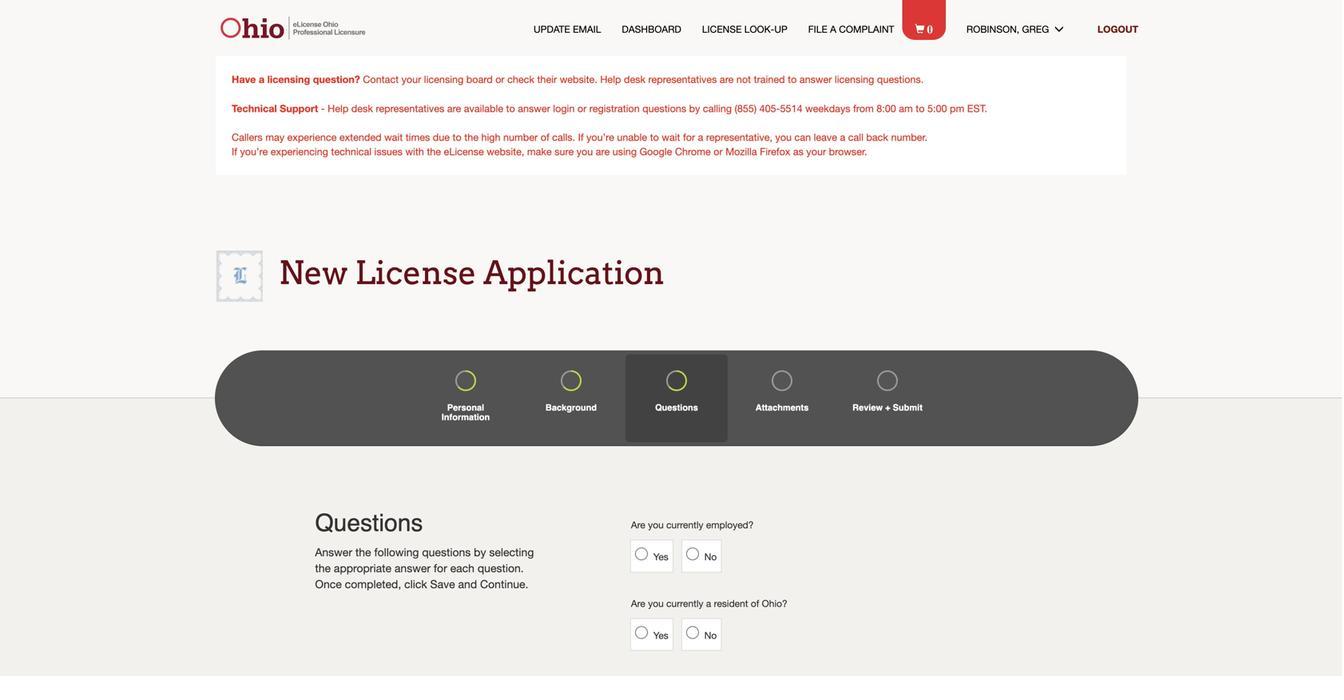 Task type: locate. For each thing, give the bounding box(es) containing it.
1 vertical spatial yes radio
[[635, 627, 648, 640]]

have
[[232, 73, 256, 85]]

0 horizontal spatial your
[[402, 74, 421, 85]]

2 horizontal spatial or
[[714, 146, 723, 157]]

1 horizontal spatial by
[[689, 103, 700, 114]]

1 horizontal spatial if
[[578, 131, 584, 143]]

you left resident
[[648, 598, 664, 609]]

back
[[866, 131, 888, 143]]

0 vertical spatial help
[[600, 74, 621, 85]]

1 horizontal spatial help
[[600, 74, 621, 85]]

1 vertical spatial help
[[328, 103, 349, 114]]

0 horizontal spatial license
[[355, 254, 477, 293]]

1 vertical spatial representatives
[[376, 103, 444, 114]]

0 vertical spatial or
[[496, 74, 505, 85]]

1 vertical spatial your
[[807, 146, 826, 157]]

wait up google
[[662, 131, 680, 143]]

license
[[702, 23, 742, 35], [355, 254, 477, 293]]

for
[[683, 131, 695, 143], [434, 562, 447, 575]]

0 horizontal spatial help
[[328, 103, 349, 114]]

1 horizontal spatial license
[[702, 23, 742, 35]]

1 horizontal spatial of
[[751, 598, 759, 609]]

of left ohio?
[[751, 598, 759, 609]]

0 vertical spatial your
[[402, 74, 421, 85]]

are inside "technical support - help desk representatives are available to answer login or registration questions by calling (855) 405-5514 weekdays from 8:00 am to 5:00 pm est."
[[447, 103, 461, 114]]

1 vertical spatial are
[[631, 598, 646, 609]]

2 vertical spatial are
[[596, 146, 610, 157]]

each
[[450, 562, 475, 575]]

0
[[927, 21, 933, 35]]

if right "calls."
[[578, 131, 584, 143]]

to right trained
[[788, 74, 797, 85]]

1 yes radio from the top
[[635, 548, 648, 561]]

are for are you currently a resident of ohio?
[[631, 598, 646, 609]]

1 are from the top
[[631, 520, 646, 531]]

1 horizontal spatial questions
[[643, 103, 686, 114]]

leave
[[814, 131, 837, 143]]

the up elicense
[[464, 131, 479, 143]]

0 horizontal spatial desk
[[351, 103, 373, 114]]

0 vertical spatial yes radio
[[635, 548, 648, 561]]

1 horizontal spatial your
[[807, 146, 826, 157]]

or left 'mozilla'
[[714, 146, 723, 157]]

representatives up times
[[376, 103, 444, 114]]

0 horizontal spatial if
[[232, 146, 237, 157]]

desk up registration
[[624, 74, 646, 85]]

2 no from the top
[[705, 630, 717, 642]]

google
[[640, 146, 672, 157]]

question.
[[478, 562, 524, 575]]

No radio
[[686, 548, 699, 561]]

the down due
[[427, 146, 441, 157]]

desk up the extended
[[351, 103, 373, 114]]

due
[[433, 131, 450, 143]]

0 horizontal spatial are
[[447, 103, 461, 114]]

1 horizontal spatial questions
[[655, 403, 698, 413]]

0 vertical spatial answer
[[800, 74, 832, 85]]

yes for are you currently employed?
[[653, 552, 669, 563]]

0 horizontal spatial questions
[[422, 546, 471, 559]]

are left not
[[720, 74, 734, 85]]

questions
[[655, 403, 698, 413], [315, 510, 423, 537]]

your inside 'have a licensing question? contact your licensing board or check their website. help desk representatives are not trained to answer licensing questions.'
[[402, 74, 421, 85]]

for up chrome on the right of page
[[683, 131, 695, 143]]

yes radio left no radio at the right bottom
[[635, 627, 648, 640]]

1 currently from the top
[[666, 520, 704, 531]]

0 vertical spatial for
[[683, 131, 695, 143]]

are inside 'have a licensing question? contact your licensing board or check their website. help desk representatives are not trained to answer licensing questions.'
[[720, 74, 734, 85]]

questions inside "technical support - help desk representatives are available to answer login or registration questions by calling (855) 405-5514 weekdays from 8:00 am to 5:00 pm est."
[[643, 103, 686, 114]]

number.
[[891, 131, 928, 143]]

2 currently from the top
[[666, 598, 704, 609]]

2 yes from the top
[[653, 630, 669, 642]]

answer inside "technical support - help desk representatives are available to answer login or registration questions by calling (855) 405-5514 weekdays from 8:00 am to 5:00 pm est."
[[518, 103, 550, 114]]

0 vertical spatial of
[[541, 131, 549, 143]]

the up "appropriate"
[[355, 546, 371, 559]]

currently up no radio at the right bottom
[[666, 598, 704, 609]]

no right no radio at the right bottom
[[705, 630, 717, 642]]

you're up the using
[[587, 131, 614, 143]]

help right the -
[[328, 103, 349, 114]]

2 vertical spatial answer
[[395, 562, 431, 575]]

contact
[[363, 74, 399, 85]]

no
[[705, 552, 717, 563], [705, 630, 717, 642]]

am
[[899, 103, 913, 114]]

you're down callers
[[240, 146, 268, 157]]

0 vertical spatial no
[[705, 552, 717, 563]]

0 vertical spatial if
[[578, 131, 584, 143]]

to right due
[[453, 131, 462, 143]]

available
[[464, 103, 503, 114]]

using
[[613, 146, 637, 157]]

1 horizontal spatial wait
[[662, 131, 680, 143]]

1 vertical spatial license
[[355, 254, 477, 293]]

0 vertical spatial license
[[702, 23, 742, 35]]

Yes radio
[[635, 548, 648, 561], [635, 627, 648, 640]]

appropriate
[[334, 562, 392, 575]]

review + submit
[[853, 403, 923, 413]]

1 vertical spatial are
[[447, 103, 461, 114]]

or inside callers may experience extended wait times due to the high number of calls. if you're unable to wait for a representative, you can leave a call back number. if you're experiencing technical issues with the elicense website, make sure you are using google chrome or mozilla firefox as your browser.
[[714, 146, 723, 157]]

a left resident
[[706, 598, 711, 609]]

no for a
[[705, 630, 717, 642]]

personal information button
[[415, 355, 517, 443]]

0 horizontal spatial of
[[541, 131, 549, 143]]

yes radio left no option
[[635, 548, 648, 561]]

representatives inside "technical support - help desk representatives are available to answer login or registration questions by calling (855) 405-5514 weekdays from 8:00 am to 5:00 pm est."
[[376, 103, 444, 114]]

questions up unable
[[643, 103, 686, 114]]

by left calling
[[689, 103, 700, 114]]

have a licensing question? contact your licensing board or check their website. help desk representatives are not trained to answer licensing questions.
[[232, 73, 924, 85]]

are left 'available'
[[447, 103, 461, 114]]

wait up issues
[[384, 131, 403, 143]]

1 yes from the top
[[653, 552, 669, 563]]

may
[[265, 131, 284, 143]]

1 vertical spatial if
[[232, 146, 237, 157]]

review + submit button
[[837, 355, 939, 443]]

file a complaint
[[808, 23, 894, 35]]

2 yes radio from the top
[[635, 627, 648, 640]]

call
[[848, 131, 864, 143]]

answer
[[315, 546, 352, 559]]

representatives up calling
[[648, 74, 717, 85]]

1 horizontal spatial or
[[578, 103, 587, 114]]

yes
[[653, 552, 669, 563], [653, 630, 669, 642]]

answer up the click
[[395, 562, 431, 575]]

desk
[[624, 74, 646, 85], [351, 103, 373, 114]]

and
[[458, 578, 477, 591]]

yes radio for are you currently a resident of ohio?
[[635, 627, 648, 640]]

yes left no radio at the right bottom
[[653, 630, 669, 642]]

1 vertical spatial questions
[[315, 510, 423, 537]]

2 vertical spatial or
[[714, 146, 723, 157]]

stamp image
[[216, 251, 263, 302]]

to
[[788, 74, 797, 85], [506, 103, 515, 114], [916, 103, 925, 114], [453, 131, 462, 143], [650, 131, 659, 143]]

0 vertical spatial you're
[[587, 131, 614, 143]]

0 horizontal spatial wait
[[384, 131, 403, 143]]

1 horizontal spatial are
[[596, 146, 610, 157]]

0 vertical spatial are
[[631, 520, 646, 531]]

by up each
[[474, 546, 486, 559]]

answer up weekdays
[[800, 74, 832, 85]]

for up save at the left bottom
[[434, 562, 447, 575]]

of up make
[[541, 131, 549, 143]]

1 horizontal spatial answer
[[518, 103, 550, 114]]

1 vertical spatial currently
[[666, 598, 704, 609]]

or right the login at left
[[578, 103, 587, 114]]

logout
[[1098, 23, 1139, 35]]

help
[[600, 74, 621, 85], [328, 103, 349, 114]]

for inside answer the following questions by selecting the appropriate answer for each question. once completed, click save and continue.
[[434, 562, 447, 575]]

1 vertical spatial or
[[578, 103, 587, 114]]

click
[[404, 578, 427, 591]]

0 vertical spatial are
[[720, 74, 734, 85]]

1 vertical spatial questions
[[422, 546, 471, 559]]

2 are from the top
[[631, 598, 646, 609]]

no for employed?
[[705, 552, 717, 563]]

currently up no option
[[666, 520, 704, 531]]

technical support - help desk representatives are available to answer login or registration questions by calling (855) 405-5514 weekdays from 8:00 am to 5:00 pm est.
[[232, 102, 988, 114]]

completed,
[[345, 578, 401, 591]]

2 horizontal spatial answer
[[800, 74, 832, 85]]

1 vertical spatial for
[[434, 562, 447, 575]]

help up "technical support - help desk representatives are available to answer login or registration questions by calling (855) 405-5514 weekdays from 8:00 am to 5:00 pm est."
[[600, 74, 621, 85]]

login
[[553, 103, 575, 114]]

check
[[507, 74, 535, 85]]

licensing up support
[[267, 73, 310, 85]]

0 horizontal spatial for
[[434, 562, 447, 575]]

not
[[737, 74, 751, 85]]

representatives
[[648, 74, 717, 85], [376, 103, 444, 114]]

for inside callers may experience extended wait times due to the high number of calls. if you're unable to wait for a representative, you can leave a call back number. if you're experiencing technical issues with the elicense website, make sure you are using google chrome or mozilla firefox as your browser.
[[683, 131, 695, 143]]

1 vertical spatial of
[[751, 598, 759, 609]]

questions
[[643, 103, 686, 114], [422, 546, 471, 559]]

questions inside answer the following questions by selecting the appropriate answer for each question. once completed, click save and continue.
[[422, 546, 471, 559]]

calls.
[[552, 131, 575, 143]]

your down leave
[[807, 146, 826, 157]]

licensing up from
[[835, 74, 874, 85]]

licensing left board at left top
[[424, 74, 464, 85]]

1 horizontal spatial for
[[683, 131, 695, 143]]

license look-up
[[702, 23, 788, 35]]

0 horizontal spatial you're
[[240, 146, 268, 157]]

answer left the login at left
[[518, 103, 550, 114]]

a right file
[[830, 23, 836, 35]]

0 vertical spatial by
[[689, 103, 700, 114]]

1 vertical spatial by
[[474, 546, 486, 559]]

chrome
[[675, 146, 711, 157]]

or inside 'have a licensing question? contact your licensing board or check their website. help desk representatives are not trained to answer licensing questions.'
[[496, 74, 505, 85]]

1 vertical spatial no
[[705, 630, 717, 642]]

a
[[830, 23, 836, 35], [259, 73, 265, 85], [698, 131, 703, 143], [840, 131, 846, 143], [706, 598, 711, 609]]

1 horizontal spatial desk
[[624, 74, 646, 85]]

5:00
[[928, 103, 947, 114]]

are
[[631, 520, 646, 531], [631, 598, 646, 609]]

0 vertical spatial yes
[[653, 552, 669, 563]]

website,
[[487, 146, 524, 157]]

0 vertical spatial questions
[[655, 403, 698, 413]]

of
[[541, 131, 549, 143], [751, 598, 759, 609]]

extended
[[339, 131, 382, 143]]

update email link
[[534, 22, 601, 36]]

review
[[853, 403, 883, 413]]

once
[[315, 578, 342, 591]]

0 vertical spatial representatives
[[648, 74, 717, 85]]

if
[[578, 131, 584, 143], [232, 146, 237, 157]]

2 horizontal spatial are
[[720, 74, 734, 85]]

1 vertical spatial desk
[[351, 103, 373, 114]]

unable
[[617, 131, 647, 143]]

0 link
[[915, 21, 946, 36]]

currently
[[666, 520, 704, 531], [666, 598, 704, 609]]

yes left no option
[[653, 552, 669, 563]]

0 horizontal spatial representatives
[[376, 103, 444, 114]]

0 horizontal spatial licensing
[[267, 73, 310, 85]]

questions button
[[626, 355, 728, 443]]

email
[[573, 23, 601, 35]]

2 horizontal spatial licensing
[[835, 74, 874, 85]]

0 horizontal spatial by
[[474, 546, 486, 559]]

1 horizontal spatial representatives
[[648, 74, 717, 85]]

1 no from the top
[[705, 552, 717, 563]]

0 vertical spatial currently
[[666, 520, 704, 531]]

or right board at left top
[[496, 74, 505, 85]]

are left the using
[[596, 146, 610, 157]]

technical
[[232, 102, 277, 114]]

yes for are you currently a resident of ohio?
[[653, 630, 669, 642]]

no right no option
[[705, 552, 717, 563]]

menu down image
[[1055, 24, 1077, 33]]

by
[[689, 103, 700, 114], [474, 546, 486, 559]]

0 vertical spatial desk
[[624, 74, 646, 85]]

if down callers
[[232, 146, 237, 157]]

your right contact
[[402, 74, 421, 85]]

to right 'available'
[[506, 103, 515, 114]]

1 vertical spatial answer
[[518, 103, 550, 114]]

update
[[534, 23, 570, 35]]

0 horizontal spatial or
[[496, 74, 505, 85]]

you left employed? at the bottom right
[[648, 520, 664, 531]]

1 vertical spatial yes
[[653, 630, 669, 642]]

wait
[[384, 131, 403, 143], [662, 131, 680, 143]]

questions up each
[[422, 546, 471, 559]]

0 vertical spatial questions
[[643, 103, 686, 114]]

the up once
[[315, 562, 331, 575]]

to inside 'have a licensing question? contact your licensing board or check their website. help desk representatives are not trained to answer licensing questions.'
[[788, 74, 797, 85]]

desk inside "technical support - help desk representatives are available to answer login or registration questions by calling (855) 405-5514 weekdays from 8:00 am to 5:00 pm est."
[[351, 103, 373, 114]]

0 horizontal spatial answer
[[395, 562, 431, 575]]



Task type: describe. For each thing, give the bounding box(es) containing it.
are you currently a resident of ohio?
[[631, 598, 788, 609]]

firefox
[[760, 146, 791, 157]]

-
[[321, 103, 325, 114]]

are for are you currently employed?
[[631, 520, 646, 531]]

elicense
[[444, 146, 484, 157]]

complaint
[[839, 23, 894, 35]]

yes radio for are you currently employed?
[[635, 548, 648, 561]]

robinson, greg link
[[967, 22, 1077, 36]]

1 vertical spatial you're
[[240, 146, 268, 157]]

experience
[[287, 131, 337, 143]]

resident
[[714, 598, 748, 609]]

following
[[374, 546, 419, 559]]

currently for a
[[666, 598, 704, 609]]

license look-up link
[[702, 22, 788, 36]]

help inside 'have a licensing question? contact your licensing board or check their website. help desk representatives are not trained to answer licensing questions.'
[[600, 74, 621, 85]]

logout link
[[1098, 23, 1139, 35]]

questions.
[[877, 74, 924, 85]]

as
[[793, 146, 804, 157]]

questions inside 'questions' button
[[655, 403, 698, 413]]

personal
[[447, 403, 484, 413]]

registration
[[590, 103, 640, 114]]

you up firefox
[[775, 131, 792, 143]]

new license application
[[279, 254, 665, 293]]

license inside 'link'
[[702, 23, 742, 35]]

to right the am on the top right of the page
[[916, 103, 925, 114]]

2 wait from the left
[[662, 131, 680, 143]]

personal information
[[442, 403, 490, 423]]

their
[[537, 74, 557, 85]]

technical
[[331, 146, 372, 157]]

desk inside 'have a licensing question? contact your licensing board or check their website. help desk representatives are not trained to answer licensing questions.'
[[624, 74, 646, 85]]

continue.
[[480, 578, 529, 591]]

No radio
[[686, 627, 699, 640]]

8:00
[[877, 103, 896, 114]]

pm
[[950, 103, 965, 114]]

up
[[775, 23, 788, 35]]

application
[[484, 254, 665, 293]]

selecting
[[489, 546, 534, 559]]

answer inside 'have a licensing question? contact your licensing board or check their website. help desk representatives are not trained to answer licensing questions.'
[[800, 74, 832, 85]]

number
[[503, 131, 538, 143]]

answer inside answer the following questions by selecting the appropriate answer for each question. once completed, click save and continue.
[[395, 562, 431, 575]]

callers may experience extended wait times due to the high number of calls. if you're unable to wait for a representative, you can leave a call back number. if you're experiencing technical issues with the elicense website, make sure you are using google chrome or mozilla firefox as your browser.
[[232, 131, 928, 157]]

by inside "technical support - help desk representatives are available to answer login or registration questions by calling (855) 405-5514 weekdays from 8:00 am to 5:00 pm est."
[[689, 103, 700, 114]]

representatives inside 'have a licensing question? contact your licensing board or check their website. help desk representatives are not trained to answer licensing questions.'
[[648, 74, 717, 85]]

dashboard link
[[622, 22, 681, 36]]

robinson,
[[967, 23, 1020, 35]]

high
[[481, 131, 501, 143]]

look-
[[744, 23, 775, 35]]

background
[[546, 403, 597, 413]]

experiencing
[[271, 146, 328, 157]]

1 horizontal spatial licensing
[[424, 74, 464, 85]]

0 horizontal spatial questions
[[315, 510, 423, 537]]

trained
[[754, 74, 785, 85]]

times
[[406, 131, 430, 143]]

new
[[279, 254, 348, 293]]

help inside "technical support - help desk representatives are available to answer login or registration questions by calling (855) 405-5514 weekdays from 8:00 am to 5:00 pm est."
[[328, 103, 349, 114]]

weekdays
[[805, 103, 851, 114]]

robinson, greg
[[967, 23, 1055, 35]]

of inside callers may experience extended wait times due to the high number of calls. if you're unable to wait for a representative, you can leave a call back number. if you're experiencing technical issues with the elicense website, make sure you are using google chrome or mozilla firefox as your browser.
[[541, 131, 549, 143]]

currently for employed?
[[666, 520, 704, 531]]

from
[[853, 103, 874, 114]]

answer the following questions by selecting the appropriate answer for each question. once completed, click save and continue.
[[315, 546, 534, 591]]

elicense ohio professional licensure image
[[215, 16, 375, 40]]

browser.
[[829, 146, 867, 157]]

sure
[[555, 146, 574, 157]]

background button
[[520, 355, 622, 443]]

callers
[[232, 131, 263, 143]]

your inside callers may experience extended wait times due to the high number of calls. if you're unable to wait for a representative, you can leave a call back number. if you're experiencing technical issues with the elicense website, make sure you are using google chrome or mozilla firefox as your browser.
[[807, 146, 826, 157]]

you right sure
[[577, 146, 593, 157]]

dashboard
[[622, 23, 681, 35]]

ohio?
[[762, 598, 788, 609]]

file a complaint link
[[808, 22, 894, 36]]

(855)
[[735, 103, 757, 114]]

est.
[[967, 103, 988, 114]]

issues
[[374, 146, 403, 157]]

information
[[442, 413, 490, 423]]

by inside answer the following questions by selecting the appropriate answer for each question. once completed, click save and continue.
[[474, 546, 486, 559]]

website.
[[560, 74, 598, 85]]

are inside callers may experience extended wait times due to the high number of calls. if you're unable to wait for a representative, you can leave a call back number. if you're experiencing technical issues with the elicense website, make sure you are using google chrome or mozilla firefox as your browser.
[[596, 146, 610, 157]]

employed?
[[706, 520, 754, 531]]

make
[[527, 146, 552, 157]]

are you currently employed?
[[631, 520, 754, 531]]

5514
[[780, 103, 803, 114]]

a left call
[[840, 131, 846, 143]]

mozilla
[[726, 146, 757, 157]]

+
[[885, 403, 891, 413]]

save
[[430, 578, 455, 591]]

405-
[[760, 103, 780, 114]]

greg
[[1022, 23, 1049, 35]]

a up chrome on the right of page
[[698, 131, 703, 143]]

with
[[405, 146, 424, 157]]

attachments
[[756, 403, 809, 413]]

file
[[808, 23, 828, 35]]

or inside "technical support - help desk representatives are available to answer login or registration questions by calling (855) 405-5514 weekdays from 8:00 am to 5:00 pm est."
[[578, 103, 587, 114]]

a right have
[[259, 73, 265, 85]]

1 horizontal spatial you're
[[587, 131, 614, 143]]

update email
[[534, 23, 601, 35]]

representative,
[[706, 131, 773, 143]]

1 wait from the left
[[384, 131, 403, 143]]

support
[[280, 102, 318, 114]]

to up google
[[650, 131, 659, 143]]

submit
[[893, 403, 923, 413]]

can
[[795, 131, 811, 143]]



Task type: vqa. For each thing, say whether or not it's contained in the screenshot.
Dashboard link
yes



